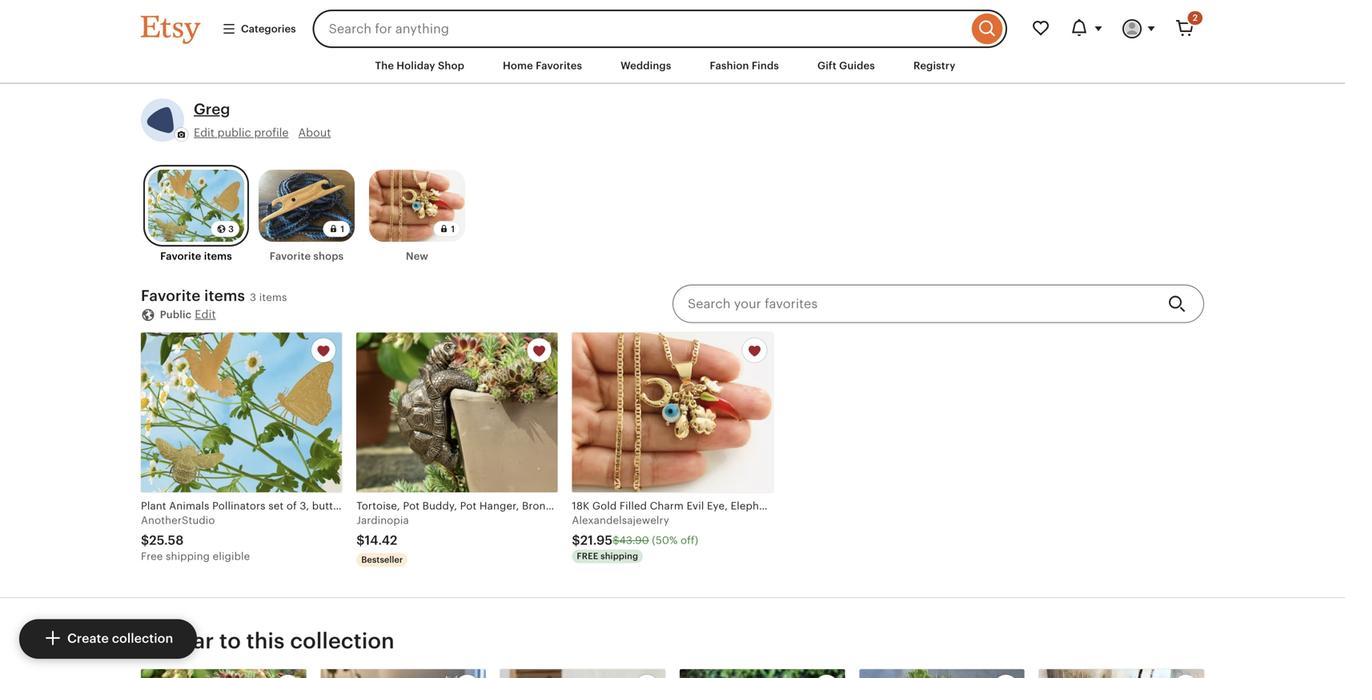 Task type: describe. For each thing, give the bounding box(es) containing it.
stormy dripping rain cloud + glow in the dark moon charm image
[[500, 669, 665, 678]]

1 for favorite shops
[[341, 224, 344, 234]]

favorite for favorite shops
[[270, 250, 311, 262]]

(50%
[[652, 535, 678, 547]]

edit for edit
[[195, 308, 216, 320]]

eligible
[[213, 551, 250, 563]]

create collection
[[67, 631, 173, 646]]

free
[[577, 551, 598, 561]]

43.90
[[619, 535, 649, 547]]

jardinopia
[[356, 514, 409, 526]]

turtle / tortoise succulent planter - color change on angles | cactus planter | bonsai planter | succulent planter | cute planter gift image
[[859, 669, 1025, 678]]

Search your favorites text field
[[673, 285, 1155, 323]]

favorite items
[[160, 250, 232, 262]]

gift guides
[[817, 60, 875, 72]]

1 for new
[[451, 224, 455, 234]]

plant friends bundles | terrarium figurines | cute glow in the dark plant accessory | plant and terrarium decoration image
[[680, 669, 845, 678]]

about
[[298, 126, 331, 139]]

categories
[[241, 23, 296, 35]]

shipping inside alexandelsajewelry $ 21.95 $ 43.90 (50% off) free shipping
[[601, 551, 638, 561]]

off)
[[681, 535, 698, 547]]

similar to this collection
[[141, 628, 395, 653]]

none search field inside categories banner
[[313, 10, 1007, 48]]

14.42
[[365, 533, 397, 548]]

registry
[[913, 60, 956, 72]]

weddings link
[[609, 51, 683, 80]]

free
[[141, 551, 163, 563]]

create
[[67, 631, 109, 646]]

home favorites link
[[491, 51, 594, 80]]

bestseller
[[361, 555, 403, 565]]

collection inside button
[[112, 631, 173, 646]]

25.58
[[149, 533, 184, 548]]

categories banner
[[112, 0, 1233, 48]]

2
[[1193, 13, 1198, 23]]

menu bar containing the holiday shop
[[112, 48, 1233, 84]]

fashion
[[710, 60, 749, 72]]

items for favorite items 3 items
[[204, 287, 245, 304]]

$ for 21.95
[[572, 533, 580, 548]]

alexandelsajewelry
[[572, 514, 669, 526]]

3 inside favorite items 3 items
[[250, 291, 256, 304]]

alexandelsajewelry $ 21.95 $ 43.90 (50% off) free shipping
[[572, 514, 698, 561]]

fashion finds
[[710, 60, 779, 72]]

registry link
[[901, 51, 968, 80]]

holiday
[[397, 60, 435, 72]]



Task type: locate. For each thing, give the bounding box(es) containing it.
1 vertical spatial 3
[[250, 291, 256, 304]]

shipping inside anotherstudio $ 25.58 free shipping eligible
[[166, 551, 210, 563]]

1 horizontal spatial collection
[[290, 628, 395, 653]]

the holiday shop link
[[363, 51, 476, 80]]

public
[[217, 126, 251, 139]]

edit button
[[195, 306, 216, 322]]

shipping down 25.58
[[166, 551, 210, 563]]

edit down favorite items 3 items
[[195, 308, 216, 320]]

about button
[[298, 125, 331, 140]]

plant animals pollinators set of 3, butterfly, bumblebee and hummingbird cute plant decor image
[[141, 333, 342, 492]]

collection
[[290, 628, 395, 653], [112, 631, 173, 646]]

favorite left shops
[[270, 250, 311, 262]]

items
[[204, 250, 232, 262], [204, 287, 245, 304], [259, 291, 287, 304]]

1 1 from the left
[[341, 224, 344, 234]]

guides
[[839, 60, 875, 72]]

21.95
[[580, 533, 613, 548]]

edit down greg button
[[194, 126, 215, 139]]

items up edit button at the top left of page
[[204, 287, 245, 304]]

greg
[[194, 101, 230, 118]]

greg button
[[194, 99, 230, 120]]

profile
[[254, 126, 289, 139]]

$
[[141, 533, 149, 548], [356, 533, 365, 548], [572, 533, 580, 548], [613, 535, 619, 547]]

jardinopia $ 14.42 bestseller
[[356, 514, 409, 565]]

favorite shops
[[270, 250, 344, 262]]

favorite for favorite items 3 items
[[141, 287, 201, 304]]

favorite
[[160, 250, 201, 262], [270, 250, 311, 262], [141, 287, 201, 304]]

edit public profile link
[[194, 125, 289, 140]]

shop
[[438, 60, 464, 72]]

tortoise, pot buddy, pot hanger, bronze, coloured tortoise, gift boxed, tortoise ornament, garden and home, plant pot hanging, plant pot image
[[356, 333, 558, 492], [141, 669, 306, 678]]

2 link
[[1166, 10, 1204, 48]]

anotherstudio $ 25.58 free shipping eligible
[[141, 514, 250, 563]]

3
[[228, 224, 234, 234], [250, 291, 256, 304]]

0 horizontal spatial 1
[[341, 224, 344, 234]]

0 horizontal spatial collection
[[112, 631, 173, 646]]

home favorites
[[503, 60, 582, 72]]

to
[[219, 628, 241, 653]]

0 vertical spatial 3
[[228, 224, 234, 234]]

items down "favorite shops" on the top left
[[259, 291, 287, 304]]

favorite items 3 items
[[141, 287, 287, 304]]

similar
[[141, 628, 214, 653]]

shipping
[[166, 551, 210, 563], [601, 551, 638, 561]]

0 vertical spatial edit
[[194, 126, 215, 139]]

0 vertical spatial tortoise, pot buddy, pot hanger, bronze, coloured tortoise, gift boxed, tortoise ornament, garden and home, plant pot hanging, plant pot image
[[356, 333, 558, 492]]

edit for edit public profile
[[194, 126, 215, 139]]

items inside favorite items 3 items
[[259, 291, 287, 304]]

favorite up favorite items 3 items
[[160, 250, 201, 262]]

Search for anything text field
[[313, 10, 968, 48]]

1
[[341, 224, 344, 234], [451, 224, 455, 234]]

edit public profile
[[194, 126, 289, 139]]

public
[[160, 308, 192, 320]]

items for favorite items
[[204, 250, 232, 262]]

menu bar
[[112, 48, 1233, 84]]

create collection button
[[19, 619, 197, 659]]

new
[[406, 250, 428, 262]]

$ for 14.42
[[356, 533, 365, 548]]

1 vertical spatial edit
[[195, 308, 216, 320]]

gift guides link
[[805, 51, 887, 80]]

the
[[375, 60, 394, 72]]

collection right create
[[112, 631, 173, 646]]

turtle planter pot drainage optional, 3d printed planter, realistic turtle succulent planter, beachy coastal home decor, animal decor image
[[1039, 669, 1204, 678]]

0 horizontal spatial tortoise, pot buddy, pot hanger, bronze, coloured tortoise, gift boxed, tortoise ornament, garden and home, plant pot hanging, plant pot image
[[141, 669, 306, 678]]

favorite up public
[[141, 287, 201, 304]]

2 1 from the left
[[451, 224, 455, 234]]

items up favorite items 3 items
[[204, 250, 232, 262]]

finds
[[752, 60, 779, 72]]

1 horizontal spatial 1
[[451, 224, 455, 234]]

favorite for favorite items
[[160, 250, 201, 262]]

gift
[[817, 60, 837, 72]]

the holiday shop
[[375, 60, 464, 72]]

$ inside anotherstudio $ 25.58 free shipping eligible
[[141, 533, 149, 548]]

anotherstudio
[[141, 514, 215, 526]]

0 horizontal spatial 3
[[228, 224, 234, 234]]

categories button
[[210, 14, 308, 43]]

this
[[246, 628, 285, 653]]

$ inside jardinopia $ 14.42 bestseller
[[356, 533, 365, 548]]

weddings
[[621, 60, 671, 72]]

18k gold filled charm evil eye, elephant, clover necklace for good luck/18k gold filled cadena de buena suerte - p107 image
[[572, 333, 773, 492]]

favorites
[[536, 60, 582, 72]]

rain cloud plant stake. house plant decor. wire plant stake. plant decorations. home decor. cute home decoration. plant lovers gift idea. image
[[321, 669, 486, 678]]

None search field
[[313, 10, 1007, 48]]

1 vertical spatial tortoise, pot buddy, pot hanger, bronze, coloured tortoise, gift boxed, tortoise ornament, garden and home, plant pot hanging, plant pot image
[[141, 669, 306, 678]]

collection up rain cloud plant stake. house plant decor. wire plant stake. plant decorations. home decor. cute home decoration. plant lovers gift idea. image
[[290, 628, 395, 653]]

shops
[[313, 250, 344, 262]]

0 horizontal spatial shipping
[[166, 551, 210, 563]]

1 horizontal spatial tortoise, pot buddy, pot hanger, bronze, coloured tortoise, gift boxed, tortoise ornament, garden and home, plant pot hanging, plant pot image
[[356, 333, 558, 492]]

$ for 25.58
[[141, 533, 149, 548]]

1 horizontal spatial 3
[[250, 291, 256, 304]]

shipping down 43.90
[[601, 551, 638, 561]]

edit
[[194, 126, 215, 139], [195, 308, 216, 320]]

fashion finds link
[[698, 51, 791, 80]]

home
[[503, 60, 533, 72]]

1 horizontal spatial shipping
[[601, 551, 638, 561]]



Task type: vqa. For each thing, say whether or not it's contained in the screenshot.
the topmost and
no



